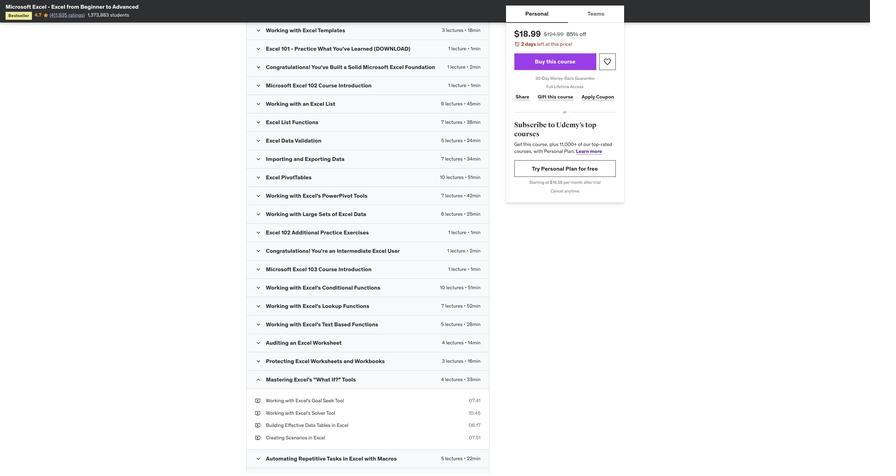 Task type: locate. For each thing, give the bounding box(es) containing it.
tab list
[[506, 6, 624, 23]]

bestseller
[[8, 13, 29, 18]]

top-
[[592, 141, 601, 148]]

excel up working with an excel list
[[293, 82, 307, 89]]

excel down 'powerpivot'
[[339, 211, 353, 218]]

templates
[[318, 27, 345, 34]]

lecture for microsoft excel 102 course introduction
[[451, 82, 466, 89]]

0 vertical spatial of
[[578, 141, 582, 148]]

congratulations! for congratulations! you're an intermediate excel user
[[266, 248, 310, 255]]

1 7 from the top
[[441, 119, 444, 125]]

you've right what
[[333, 45, 350, 52]]

with up working with excel's lookup functions
[[290, 284, 301, 291]]

1 vertical spatial at
[[545, 180, 549, 185]]

1 horizontal spatial an
[[303, 100, 309, 107]]

"what
[[314, 377, 330, 383]]

this inside get this course, plus 11,000+ of our top-rated courses, with personal plan.
[[523, 141, 531, 148]]

data
[[281, 137, 294, 144], [332, 156, 345, 163], [354, 211, 366, 218], [305, 423, 316, 429]]

- for excel
[[48, 3, 50, 10]]

with up effective
[[285, 410, 294, 417]]

an
[[303, 100, 309, 107], [329, 248, 336, 255], [290, 340, 296, 347]]

3 1min from the top
[[471, 230, 481, 236]]

lectures left 22min
[[445, 456, 463, 462]]

10 up "7 lectures • 52min"
[[440, 285, 445, 291]]

51min up 42min
[[468, 174, 481, 181]]

microsoft for microsoft excel 102 course introduction
[[266, 82, 291, 89]]

for
[[579, 165, 586, 172]]

1 vertical spatial 51min
[[468, 285, 481, 291]]

effective
[[285, 423, 304, 429]]

7 working from the top
[[266, 321, 288, 328]]

1 vertical spatial 4
[[441, 377, 444, 383]]

learn more link
[[576, 148, 602, 155]]

1 horizontal spatial -
[[291, 45, 293, 52]]

7 small image from the top
[[255, 248, 262, 255]]

1 vertical spatial and
[[344, 358, 353, 365]]

3 small image from the top
[[255, 119, 262, 126]]

4.7
[[35, 12, 42, 18]]

practice
[[294, 45, 317, 52], [320, 229, 342, 236]]

7 down '5 lectures • 24min'
[[441, 156, 444, 162]]

ratings)
[[68, 12, 85, 18]]

try personal plan for free link
[[514, 161, 616, 177]]

0 vertical spatial an
[[303, 100, 309, 107]]

working for working with excel's conditional functions
[[266, 284, 288, 291]]

1
[[448, 45, 450, 52], [447, 64, 449, 70], [448, 82, 450, 89], [448, 230, 450, 236], [447, 248, 449, 254], [448, 266, 450, 273]]

0 vertical spatial 4
[[442, 340, 445, 346]]

6 small image from the top
[[255, 230, 262, 237]]

tools for mastering excel's "what if?" tools
[[342, 377, 356, 383]]

1 horizontal spatial and
[[344, 358, 353, 365]]

1 horizontal spatial 102
[[308, 82, 317, 89]]

3 up 4 lectures • 33min
[[442, 358, 445, 365]]

large
[[303, 211, 317, 218]]

working with excel's conditional functions
[[266, 284, 380, 291]]

0 horizontal spatial to
[[106, 3, 111, 10]]

1 10 from the top
[[440, 174, 445, 181]]

9 small image from the top
[[255, 377, 262, 384]]

10 for excel pivottables
[[440, 174, 445, 181]]

practice for what
[[294, 45, 317, 52]]

tools
[[354, 192, 368, 199], [342, 377, 356, 383]]

functions
[[292, 119, 318, 126], [354, 284, 380, 291], [343, 303, 369, 310], [352, 321, 378, 328]]

3 xsmall image from the top
[[255, 423, 260, 430]]

• for auditing an excel worksheet
[[465, 340, 467, 346]]

small image for mastering excel's "what if?" tools
[[255, 377, 262, 384]]

lectures up "7 lectures • 52min"
[[446, 285, 464, 291]]

1 congratulations! from the top
[[266, 64, 310, 70]]

excel left user
[[372, 248, 386, 255]]

microsoft up bestseller
[[6, 3, 31, 10]]

of left 'our'
[[578, 141, 582, 148]]

small image for working with an excel list
[[255, 101, 262, 108]]

2 1min from the top
[[471, 82, 481, 89]]

1 for excel 101 - practice what you've learned (download)
[[448, 45, 450, 52]]

excel 101 - practice what you've learned (download)
[[266, 45, 410, 52]]

after
[[584, 180, 593, 185]]

7
[[441, 119, 444, 125], [441, 156, 444, 162], [441, 193, 444, 199], [441, 303, 444, 309]]

4 small image from the top
[[255, 156, 262, 163]]

0 vertical spatial personal
[[525, 10, 549, 17]]

in right tasks
[[343, 456, 348, 463]]

0 vertical spatial 5
[[441, 138, 444, 144]]

1min for microsoft excel 102 course introduction
[[471, 82, 481, 89]]

0 vertical spatial 102
[[308, 82, 317, 89]]

of right "sets"
[[332, 211, 337, 218]]

4 1min from the top
[[471, 266, 481, 273]]

4 1 lecture • 1min from the top
[[448, 266, 481, 273]]

lectures left 14min
[[446, 340, 464, 346]]

3 working from the top
[[266, 192, 288, 199]]

excel up (411,935
[[51, 3, 65, 10]]

tasks
[[327, 456, 342, 463]]

with down course,
[[534, 148, 543, 155]]

0 vertical spatial xsmall image
[[255, 398, 260, 405]]

0 vertical spatial you've
[[333, 45, 350, 52]]

working with excel's lookup functions
[[266, 303, 369, 310]]

2 vertical spatial xsmall image
[[255, 423, 260, 430]]

8 small image from the top
[[255, 266, 262, 273]]

lectures for excel pivottables
[[446, 174, 464, 181]]

lectures left 33min
[[445, 377, 463, 383]]

6 small image from the top
[[255, 211, 262, 218]]

1 horizontal spatial list
[[326, 100, 335, 107]]

small image for excel data validation
[[255, 138, 262, 144]]

course down built
[[319, 82, 337, 89]]

course up back
[[558, 58, 576, 65]]

microsoft up working with an excel list
[[266, 82, 291, 89]]

personal inside get this course, plus 11,000+ of our top-rated courses, with personal plan.
[[544, 148, 563, 155]]

tool right seek
[[335, 398, 344, 404]]

small image
[[255, 45, 262, 52], [255, 82, 262, 89], [255, 101, 262, 108], [255, 138, 262, 144], [255, 174, 262, 181], [255, 230, 262, 237], [255, 322, 262, 329], [255, 340, 262, 347], [255, 377, 262, 384]]

1 vertical spatial 10 lectures • 51min
[[440, 285, 481, 291]]

more
[[590, 148, 602, 155]]

introduction down the intermediate in the bottom of the page
[[339, 266, 372, 273]]

guarantee
[[575, 76, 595, 81]]

2 vertical spatial in
[[343, 456, 348, 463]]

1 horizontal spatial of
[[578, 141, 582, 148]]

tool right solver
[[326, 410, 335, 417]]

this for buy
[[546, 58, 556, 65]]

excel
[[32, 3, 46, 10], [51, 3, 65, 10], [303, 27, 317, 34], [266, 45, 280, 52], [390, 64, 404, 70], [293, 82, 307, 89], [310, 100, 324, 107], [266, 119, 280, 126], [266, 137, 280, 144], [266, 174, 280, 181], [339, 211, 353, 218], [266, 229, 280, 236], [372, 248, 386, 255], [293, 266, 307, 273], [298, 340, 312, 347], [295, 358, 309, 365], [337, 423, 348, 429], [314, 435, 325, 441], [349, 456, 363, 463]]

1 course from the top
[[319, 82, 337, 89]]

excel pivottables
[[266, 174, 312, 181]]

7 up '5 lectures • 28min'
[[441, 303, 444, 309]]

list down microsoft excel 102 course introduction
[[326, 100, 335, 107]]

0 vertical spatial in
[[332, 423, 336, 429]]

personal down plus
[[544, 148, 563, 155]]

personal up $16.58
[[541, 165, 564, 172]]

• for microsoft excel 103 course introduction
[[468, 266, 469, 273]]

this right buy
[[546, 58, 556, 65]]

1 vertical spatial an
[[329, 248, 336, 255]]

7 small image from the top
[[255, 322, 262, 329]]

0 vertical spatial 2min
[[470, 64, 481, 70]]

if?"
[[332, 377, 341, 383]]

4 down '5 lectures • 28min'
[[442, 340, 445, 346]]

excel's up large
[[303, 192, 321, 199]]

0 vertical spatial 10
[[440, 174, 445, 181]]

1 vertical spatial course
[[558, 94, 573, 100]]

5 for automating repetitive tasks in excel with macros
[[441, 456, 444, 462]]

9 working from the top
[[266, 410, 284, 417]]

1 working from the top
[[266, 27, 288, 34]]

0 vertical spatial 3
[[442, 27, 445, 33]]

lectures up '5 lectures • 28min'
[[445, 303, 463, 309]]

22min
[[467, 456, 481, 462]]

1 3 from the top
[[442, 27, 445, 33]]

with down pivottables
[[290, 192, 301, 199]]

1 vertical spatial of
[[332, 211, 337, 218]]

or
[[563, 109, 567, 115]]

excel's
[[303, 192, 321, 199], [303, 284, 321, 291], [303, 303, 321, 310], [303, 321, 321, 328], [294, 377, 312, 383], [296, 398, 311, 404], [296, 410, 311, 417]]

5 left 22min
[[441, 456, 444, 462]]

this inside button
[[546, 58, 556, 65]]

9 small image from the top
[[255, 285, 262, 292]]

0 horizontal spatial in
[[308, 435, 312, 441]]

lectures down 9 lectures • 45min
[[445, 119, 463, 125]]

4 working from the top
[[266, 211, 288, 218]]

10 lectures • 51min down 7 lectures • 34min
[[440, 174, 481, 181]]

(411,935
[[50, 12, 67, 18]]

1 vertical spatial you've
[[311, 64, 329, 70]]

an right the auditing
[[290, 340, 296, 347]]

0 horizontal spatial and
[[294, 156, 304, 163]]

1 vertical spatial introduction
[[339, 266, 372, 273]]

course inside button
[[558, 58, 576, 65]]

xsmall image
[[255, 398, 260, 405], [255, 410, 260, 417], [255, 423, 260, 430]]

lectures for working with an excel list
[[445, 101, 463, 107]]

• for excel list functions
[[464, 119, 466, 125]]

0 vertical spatial course
[[558, 58, 576, 65]]

excel list functions
[[266, 119, 318, 126]]

5 working from the top
[[266, 284, 288, 291]]

lecture for congratulations! you're an intermediate excel user
[[450, 248, 466, 254]]

xsmall image for working with excel's solver tool
[[255, 410, 260, 417]]

0 vertical spatial -
[[48, 3, 50, 10]]

2 vertical spatial 5
[[441, 456, 444, 462]]

an right you're
[[329, 248, 336, 255]]

7 up 6
[[441, 193, 444, 199]]

price!
[[560, 41, 572, 47]]

repetitive
[[298, 456, 326, 463]]

1 small image from the top
[[255, 27, 262, 34]]

working with excel's text based functions
[[266, 321, 378, 328]]

2 small image from the top
[[255, 82, 262, 89]]

1 vertical spatial to
[[548, 121, 555, 130]]

this up courses,
[[523, 141, 531, 148]]

with inside get this course, plus 11,000+ of our top-rated courses, with personal plan.
[[534, 148, 543, 155]]

2 horizontal spatial an
[[329, 248, 336, 255]]

free
[[587, 165, 598, 172]]

protecting
[[266, 358, 294, 365]]

10 down 7 lectures • 34min
[[440, 174, 445, 181]]

2 1 lecture • 2min from the top
[[447, 248, 481, 254]]

3 small image from the top
[[255, 101, 262, 108]]

• for mastering excel's "what if?" tools
[[464, 377, 466, 383]]

2 51min from the top
[[468, 285, 481, 291]]

0 vertical spatial 10 lectures • 51min
[[440, 174, 481, 181]]

0 vertical spatial 1 lecture • 2min
[[447, 64, 481, 70]]

25min
[[467, 211, 481, 217]]

congratulations! down additional
[[266, 248, 310, 255]]

lectures down '5 lectures • 24min'
[[445, 156, 463, 162]]

1 horizontal spatial to
[[548, 121, 555, 130]]

1 vertical spatial 1 lecture • 2min
[[447, 248, 481, 254]]

small image for excel list functions
[[255, 119, 262, 126]]

excel's for solver
[[296, 410, 311, 417]]

5 down "7 lectures • 52min"
[[441, 322, 444, 328]]

102 up working with an excel list
[[308, 82, 317, 89]]

10
[[440, 174, 445, 181], [440, 285, 445, 291]]

2 introduction from the top
[[339, 266, 372, 273]]

4 down 3 lectures • 16min
[[441, 377, 444, 383]]

- right 101
[[291, 45, 293, 52]]

6 working from the top
[[266, 303, 288, 310]]

you've left built
[[311, 64, 329, 70]]

0 vertical spatial tool
[[335, 398, 344, 404]]

lectures down 7 lectures • 38min on the right
[[445, 138, 463, 144]]

excel's for powerpivot
[[303, 192, 321, 199]]

from
[[67, 3, 79, 10]]

excel's for goal
[[296, 398, 311, 404]]

2 10 lectures • 51min from the top
[[440, 285, 481, 291]]

1 xsmall image from the top
[[255, 398, 260, 405]]

top
[[585, 121, 596, 130]]

1 vertical spatial 2min
[[470, 248, 481, 254]]

10 for working with excel's conditional functions
[[440, 285, 445, 291]]

0 vertical spatial 51min
[[468, 174, 481, 181]]

4 lectures • 33min
[[441, 377, 481, 383]]

1 horizontal spatial practice
[[320, 229, 342, 236]]

8 small image from the top
[[255, 340, 262, 347]]

1min for excel 102 additional practice exercises
[[471, 230, 481, 236]]

congratulations! for congratulations! you've built a solid microsoft excel foundation
[[266, 64, 310, 70]]

what
[[318, 45, 332, 52]]

0 horizontal spatial list
[[281, 119, 291, 126]]

1,373,883
[[87, 12, 109, 18]]

money-
[[550, 76, 565, 81]]

1 vertical spatial xsmall image
[[255, 410, 260, 417]]

10 lectures • 51min for excel pivottables
[[440, 174, 481, 181]]

2 3 from the top
[[442, 358, 445, 365]]

to up 1,373,883 students
[[106, 3, 111, 10]]

with up working with excel's text based functions
[[290, 303, 301, 310]]

excel's left lookup
[[303, 303, 321, 310]]

list up excel data validation
[[281, 119, 291, 126]]

lectures right 6
[[445, 211, 463, 217]]

2 vertical spatial personal
[[541, 165, 564, 172]]

2 course from the top
[[558, 94, 573, 100]]

1 1min from the top
[[471, 45, 481, 52]]

lectures down 7 lectures • 34min
[[446, 174, 464, 181]]

4 7 from the top
[[441, 303, 444, 309]]

apply
[[582, 94, 595, 100]]

0 horizontal spatial an
[[290, 340, 296, 347]]

practice up congratulations! you're an intermediate excel user
[[320, 229, 342, 236]]

with up 101
[[290, 27, 301, 34]]

small image for working with excel's text based functions
[[255, 322, 262, 329]]

7 lectures • 42min
[[441, 193, 481, 199]]

7 for working with excel's powerpivot tools
[[441, 193, 444, 199]]

1 10 lectures • 51min from the top
[[440, 174, 481, 181]]

course
[[319, 82, 337, 89], [319, 266, 337, 273]]

introduction down "solid"
[[339, 82, 372, 89]]

lectures for mastering excel's "what if?" tools
[[445, 377, 463, 383]]

0 vertical spatial course
[[319, 82, 337, 89]]

11,000+
[[560, 141, 577, 148]]

get this course, plus 11,000+ of our top-rated courses, with personal plan.
[[514, 141, 612, 155]]

working for working with excel's powerpivot tools
[[266, 192, 288, 199]]

0 horizontal spatial 102
[[281, 229, 291, 236]]

2 working from the top
[[266, 100, 288, 107]]

excel's down "working with excel's goal seek tool"
[[296, 410, 311, 417]]

this for get
[[523, 141, 531, 148]]

course,
[[532, 141, 548, 148]]

working for working with excel's goal seek tool
[[266, 398, 284, 404]]

microsoft left 103
[[266, 266, 291, 273]]

1 vertical spatial 10
[[440, 285, 445, 291]]

0 vertical spatial and
[[294, 156, 304, 163]]

•
[[465, 27, 466, 33], [468, 45, 469, 52], [467, 64, 469, 70], [468, 82, 469, 89], [464, 101, 466, 107], [464, 119, 466, 125], [464, 138, 466, 144], [464, 156, 466, 162], [465, 174, 467, 181], [464, 193, 466, 199], [464, 211, 466, 217], [468, 230, 469, 236], [467, 248, 469, 254], [468, 266, 469, 273], [465, 285, 467, 291], [464, 303, 466, 309], [464, 322, 466, 328], [465, 340, 467, 346], [465, 358, 467, 365], [464, 377, 466, 383], [464, 456, 466, 462]]

0 vertical spatial congratulations!
[[266, 64, 310, 70]]

lectures left '18min'
[[446, 27, 464, 33]]

0 vertical spatial tools
[[354, 192, 368, 199]]

this for gift
[[548, 94, 556, 100]]

2 small image from the top
[[255, 64, 262, 71]]

small image for congratulations! you've built a solid microsoft excel foundation
[[255, 64, 262, 71]]

at right 'left'
[[546, 41, 550, 47]]

at
[[546, 41, 550, 47], [545, 180, 549, 185]]

with up excel list functions
[[290, 100, 301, 107]]

try
[[532, 165, 540, 172]]

2 horizontal spatial in
[[343, 456, 348, 463]]

1 1 lecture • 1min from the top
[[448, 45, 481, 52]]

lectures down "7 lectures • 52min"
[[445, 322, 463, 328]]

day
[[542, 76, 549, 81]]

working for working with an excel list
[[266, 100, 288, 107]]

18min
[[468, 27, 481, 33]]

small image for working with excel's lookup functions
[[255, 303, 262, 310]]

5 small image from the top
[[255, 193, 262, 200]]

1 vertical spatial course
[[319, 266, 337, 273]]

working for working with excel templates
[[266, 27, 288, 34]]

5 small image from the top
[[255, 174, 262, 181]]

microsoft right "solid"
[[363, 64, 388, 70]]

6
[[441, 211, 444, 217]]

small image
[[255, 27, 262, 34], [255, 64, 262, 71], [255, 119, 262, 126], [255, 156, 262, 163], [255, 193, 262, 200], [255, 211, 262, 218], [255, 248, 262, 255], [255, 266, 262, 273], [255, 285, 262, 292], [255, 303, 262, 310], [255, 358, 262, 365], [255, 456, 262, 463]]

left
[[537, 41, 544, 47]]

2 course from the top
[[319, 266, 337, 273]]

and up pivottables
[[294, 156, 304, 163]]

101
[[281, 45, 290, 52]]

7 for excel list functions
[[441, 119, 444, 125]]

1,373,883 students
[[87, 12, 129, 18]]

3 1 lecture • 1min from the top
[[448, 230, 481, 236]]

lectures up 6 lectures • 25min
[[445, 193, 463, 199]]

(download)
[[374, 45, 410, 52]]

excel left templates
[[303, 27, 317, 34]]

1 vertical spatial tool
[[326, 410, 335, 417]]

working for working with excel's text based functions
[[266, 321, 288, 328]]

1 vertical spatial 5
[[441, 322, 444, 328]]

list
[[326, 100, 335, 107], [281, 119, 291, 126]]

1 vertical spatial 102
[[281, 229, 291, 236]]

excel up excel data validation
[[266, 119, 280, 126]]

16min
[[468, 358, 481, 365]]

excel 102 additional practice exercises
[[266, 229, 369, 236]]

this right the gift
[[548, 94, 556, 100]]

data up exercises
[[354, 211, 366, 218]]

microsoft excel 102 course introduction
[[266, 82, 372, 89]]

1 vertical spatial congratulations!
[[266, 248, 310, 255]]

congratulations! down 101
[[266, 64, 310, 70]]

1 vertical spatial tools
[[342, 377, 356, 383]]

8 working from the top
[[266, 398, 284, 404]]

0 horizontal spatial you've
[[311, 64, 329, 70]]

4 lectures • 14min
[[442, 340, 481, 346]]

small image for microsoft excel 103 course introduction
[[255, 266, 262, 273]]

• for working with excel templates
[[465, 27, 466, 33]]

small image for auditing an excel worksheet
[[255, 340, 262, 347]]

with left macros
[[364, 456, 376, 463]]

3 left '18min'
[[442, 27, 445, 33]]

0 vertical spatial introduction
[[339, 82, 372, 89]]

with up working with excel's solver tool on the left
[[285, 398, 294, 404]]

1 introduction from the top
[[339, 82, 372, 89]]

• for microsoft excel 102 course introduction
[[468, 82, 469, 89]]

working
[[266, 27, 288, 34], [266, 100, 288, 107], [266, 192, 288, 199], [266, 211, 288, 218], [266, 284, 288, 291], [266, 303, 288, 310], [266, 321, 288, 328], [266, 398, 284, 404], [266, 410, 284, 417]]

with left large
[[290, 211, 301, 218]]

2 2min from the top
[[470, 248, 481, 254]]

1 course from the top
[[558, 58, 576, 65]]

2 1 lecture • 1min from the top
[[448, 82, 481, 89]]

1 1 lecture • 2min from the top
[[447, 64, 481, 70]]

51min up 52min
[[468, 285, 481, 291]]

buy
[[535, 58, 545, 65]]

lectures for working with excel's conditional functions
[[446, 285, 464, 291]]

pivottables
[[281, 174, 312, 181]]

• for excel 102 additional practice exercises
[[468, 230, 469, 236]]

2min
[[470, 64, 481, 70], [470, 248, 481, 254]]

foundation
[[405, 64, 435, 70]]

0 horizontal spatial -
[[48, 3, 50, 10]]

0 vertical spatial practice
[[294, 45, 317, 52]]

1 vertical spatial 3
[[442, 358, 445, 365]]

2 7 from the top
[[441, 156, 444, 162]]

share
[[516, 94, 529, 100]]

tools right if?"
[[342, 377, 356, 383]]

excel up 4.7
[[32, 3, 46, 10]]

4 small image from the top
[[255, 138, 262, 144]]

2 xsmall image from the top
[[255, 410, 260, 417]]

small image for working with large sets of excel data
[[255, 211, 262, 218]]

course right 103
[[319, 266, 337, 273]]

10 small image from the top
[[255, 303, 262, 310]]

2 10 from the top
[[440, 285, 445, 291]]

tools right 'powerpivot'
[[354, 192, 368, 199]]

excel down auditing an excel worksheet in the bottom of the page
[[295, 358, 309, 365]]

1 2min from the top
[[470, 64, 481, 70]]

1 vertical spatial personal
[[544, 148, 563, 155]]

11 small image from the top
[[255, 358, 262, 365]]

buy this course button
[[514, 53, 596, 70]]

1 small image from the top
[[255, 45, 262, 52]]

excel's left text
[[303, 321, 321, 328]]

12 small image from the top
[[255, 456, 262, 463]]

personal up the $18.99
[[525, 10, 549, 17]]

excel left the worksheet
[[298, 340, 312, 347]]

1 horizontal spatial you've
[[333, 45, 350, 52]]

course for 103
[[319, 266, 337, 273]]

intermediate
[[337, 248, 371, 255]]

lecture for congratulations! you've built a solid microsoft excel foundation
[[450, 64, 466, 70]]

0 horizontal spatial practice
[[294, 45, 317, 52]]

1min for microsoft excel 103 course introduction
[[471, 266, 481, 273]]

with for working with excel's lookup functions
[[290, 303, 301, 310]]

with for working with an excel list
[[290, 100, 301, 107]]

full
[[546, 84, 553, 89]]

in right tables
[[332, 423, 336, 429]]

51min for excel pivottables
[[468, 174, 481, 181]]

0 horizontal spatial of
[[332, 211, 337, 218]]

small image for working with excel's powerpivot tools
[[255, 193, 262, 200]]

1 lecture • 2min
[[447, 64, 481, 70], [447, 248, 481, 254]]

5 lectures • 24min
[[441, 138, 481, 144]]

1 horizontal spatial in
[[332, 423, 336, 429]]

2 congratulations! from the top
[[266, 248, 310, 255]]

lectures for protecting excel worksheets and workbooks
[[446, 358, 464, 365]]

1 51min from the top
[[468, 174, 481, 181]]

3 7 from the top
[[441, 193, 444, 199]]

practice down working with excel templates
[[294, 45, 317, 52]]

introduction for microsoft excel 102 course introduction
[[339, 82, 372, 89]]

10 lectures • 51min up "7 lectures • 52min"
[[440, 285, 481, 291]]

back
[[565, 76, 574, 81]]

1 vertical spatial -
[[291, 45, 293, 52]]

students
[[110, 12, 129, 18]]

• for working with excel's conditional functions
[[465, 285, 467, 291]]

1 vertical spatial practice
[[320, 229, 342, 236]]

you're
[[311, 248, 328, 255]]



Task type: describe. For each thing, give the bounding box(es) containing it.
30-
[[535, 76, 542, 81]]

1 lecture • 1min for excel 101 - practice what you've learned (download)
[[448, 45, 481, 52]]

course for 102
[[319, 82, 337, 89]]

workbooks
[[355, 358, 385, 365]]

(411,935 ratings)
[[50, 12, 85, 18]]

xsmall image
[[255, 435, 260, 442]]

1 vertical spatial in
[[308, 435, 312, 441]]

solid
[[348, 64, 362, 70]]

1 for excel 102 additional practice exercises
[[448, 230, 450, 236]]

$18.99
[[514, 28, 541, 39]]

excel data validation
[[266, 137, 321, 144]]

28min
[[467, 322, 481, 328]]

lectures for working with excel's lookup functions
[[445, 303, 463, 309]]

lectures for auditing an excel worksheet
[[446, 340, 464, 346]]

apply coupon button
[[580, 90, 616, 104]]

rated
[[601, 141, 612, 148]]

• for excel 101 - practice what you've learned (download)
[[468, 45, 469, 52]]

get
[[514, 141, 522, 148]]

2 vertical spatial an
[[290, 340, 296, 347]]

lectures for working with excel's text based functions
[[445, 322, 463, 328]]

4 for auditing an excel worksheet
[[442, 340, 445, 346]]

0 vertical spatial to
[[106, 3, 111, 10]]

excel up the importing
[[266, 137, 280, 144]]

lecture for microsoft excel 103 course introduction
[[451, 266, 466, 273]]

excel down tables
[[314, 435, 325, 441]]

data down excel list functions
[[281, 137, 294, 144]]

xsmall image for working with excel's goal seek tool
[[255, 398, 260, 405]]

importing
[[266, 156, 292, 163]]

7 for importing and exporting data
[[441, 156, 444, 162]]

scenarios
[[286, 435, 307, 441]]

• for excel data validation
[[464, 138, 466, 144]]

lectures for excel data validation
[[445, 138, 463, 144]]

excel left additional
[[266, 229, 280, 236]]

7 for working with excel's lookup functions
[[441, 303, 444, 309]]

subscribe to udemy's top courses
[[514, 121, 596, 138]]

• for working with excel's powerpivot tools
[[464, 193, 466, 199]]

0 vertical spatial list
[[326, 100, 335, 107]]

with for working with excel's powerpivot tools
[[290, 192, 301, 199]]

• for protecting excel worksheets and workbooks
[[465, 358, 467, 365]]

powerpivot
[[322, 192, 353, 199]]

• for working with excel's lookup functions
[[464, 303, 466, 309]]

course for buy this course
[[558, 58, 576, 65]]

1 for microsoft excel 103 course introduction
[[448, 266, 450, 273]]

small image for working with excel's conditional functions
[[255, 285, 262, 292]]

gift this course
[[538, 94, 573, 100]]

excel's for conditional
[[303, 284, 321, 291]]

0 vertical spatial at
[[546, 41, 550, 47]]

with for working with excel's goal seek tool
[[285, 398, 294, 404]]

data left tables
[[305, 423, 316, 429]]

sets
[[319, 211, 331, 218]]

this down $124.99
[[551, 41, 559, 47]]

52min
[[467, 303, 481, 309]]

small image for excel pivottables
[[255, 174, 262, 181]]

excel down microsoft excel 102 course introduction
[[310, 100, 324, 107]]

validation
[[295, 137, 321, 144]]

9
[[441, 101, 444, 107]]

2min for congratulations! you've built a solid microsoft excel foundation
[[470, 64, 481, 70]]

days
[[525, 41, 536, 47]]

try personal plan for free
[[532, 165, 598, 172]]

plan
[[566, 165, 577, 172]]

1 lecture • 1min for microsoft excel 102 course introduction
[[448, 82, 481, 89]]

lectures for working with excel's powerpivot tools
[[445, 193, 463, 199]]

10:45
[[469, 410, 481, 417]]

wishlist image
[[603, 58, 612, 66]]

at inside starting at $16.58 per month after trial cancel anytime
[[545, 180, 549, 185]]

4 for mastering excel's "what if?" tools
[[441, 377, 444, 383]]

anytime
[[564, 189, 579, 194]]

functions right conditional
[[354, 284, 380, 291]]

small image for microsoft excel 102 course introduction
[[255, 82, 262, 89]]

small image for importing and exporting data
[[255, 156, 262, 163]]

microsoft excel 103 course introduction
[[266, 266, 372, 273]]

3 lectures • 18min
[[442, 27, 481, 33]]

excel right tables
[[337, 423, 348, 429]]

$124.99
[[544, 31, 564, 38]]

7 lectures • 38min
[[441, 119, 481, 125]]

worksheet
[[313, 340, 342, 347]]

• for working with an excel list
[[464, 101, 466, 107]]

• for importing and exporting data
[[464, 156, 466, 162]]

auditing
[[266, 340, 289, 347]]

a
[[344, 64, 347, 70]]

text
[[322, 321, 333, 328]]

working for working with excel's solver tool
[[266, 410, 284, 417]]

103
[[308, 266, 317, 273]]

xsmall image for building effective data tables in excel
[[255, 423, 260, 430]]

14min
[[468, 340, 481, 346]]

personal inside button
[[525, 10, 549, 17]]

small image for congratulations! you're an intermediate excel user
[[255, 248, 262, 255]]

excel left 101
[[266, 45, 280, 52]]

3 for working with excel templates
[[442, 27, 445, 33]]

5 lectures • 22min
[[441, 456, 481, 462]]

9 lectures • 45min
[[441, 101, 481, 107]]

with for working with large sets of excel data
[[290, 211, 301, 218]]

with for working with excel templates
[[290, 27, 301, 34]]

working for working with excel's lookup functions
[[266, 303, 288, 310]]

advanced
[[112, 3, 139, 10]]

1min for excel 101 - practice what you've learned (download)
[[471, 45, 481, 52]]

lookup
[[322, 303, 342, 310]]

excel left 103
[[293, 266, 307, 273]]

excel's left "what
[[294, 377, 312, 383]]

courses
[[514, 130, 540, 138]]

5 for working with excel's text based functions
[[441, 322, 444, 328]]

6 lectures • 25min
[[441, 211, 481, 217]]

functions up based in the bottom left of the page
[[343, 303, 369, 310]]

based
[[334, 321, 351, 328]]

mastering excel's "what if?" tools
[[266, 377, 356, 383]]

alarm image
[[514, 41, 520, 47]]

with for working with excel's text based functions
[[290, 321, 301, 328]]

learn
[[576, 148, 589, 155]]

07:51
[[469, 435, 481, 441]]

functions up validation
[[292, 119, 318, 126]]

off
[[580, 31, 586, 38]]

an for with
[[303, 100, 309, 107]]

courses,
[[514, 148, 532, 155]]

personal button
[[506, 6, 568, 22]]

with for working with excel's conditional functions
[[290, 284, 301, 291]]

45min
[[467, 101, 481, 107]]

2 days left at this price!
[[521, 41, 572, 47]]

excel right tasks
[[349, 456, 363, 463]]

functions right based in the bottom left of the page
[[352, 321, 378, 328]]

of inside get this course, plus 11,000+ of our top-rated courses, with personal plan.
[[578, 141, 582, 148]]

data right exporting
[[332, 156, 345, 163]]

solver
[[312, 410, 325, 417]]

3 for protecting excel worksheets and workbooks
[[442, 358, 445, 365]]

3 lectures • 16min
[[442, 358, 481, 365]]

small image for working with excel templates
[[255, 27, 262, 34]]

congratulations! you've built a solid microsoft excel foundation
[[266, 64, 435, 70]]

24min
[[467, 138, 481, 144]]

excel down (download)
[[390, 64, 404, 70]]

excel down the importing
[[266, 174, 280, 181]]

tab list containing personal
[[506, 6, 624, 23]]

1 vertical spatial list
[[281, 119, 291, 126]]

• for congratulations! you've built a solid microsoft excel foundation
[[467, 64, 469, 70]]

teams
[[588, 10, 605, 17]]

introduction for microsoft excel 103 course introduction
[[339, 266, 372, 273]]

1 for congratulations! you've built a solid microsoft excel foundation
[[447, 64, 449, 70]]

coupon
[[596, 94, 614, 100]]

1 lecture • 1min for excel 102 additional practice exercises
[[448, 230, 481, 236]]

working with large sets of excel data
[[266, 211, 366, 218]]

our
[[584, 141, 591, 148]]

$16.58
[[550, 180, 563, 185]]

small image for excel 101 - practice what you've learned (download)
[[255, 45, 262, 52]]

plus
[[549, 141, 559, 148]]

33min
[[467, 377, 481, 383]]

automating
[[266, 456, 297, 463]]

gift this course link
[[536, 90, 575, 104]]

exporting
[[305, 156, 331, 163]]

small image for protecting excel worksheets and workbooks
[[255, 358, 262, 365]]

lecture for excel 102 additional practice exercises
[[451, 230, 466, 236]]

2min for congratulations! you're an intermediate excel user
[[470, 248, 481, 254]]

microsoft excel - excel from beginner to advanced
[[6, 3, 139, 10]]

small image for excel 102 additional practice exercises
[[255, 230, 262, 237]]

lectures for automating repetitive tasks in excel with macros
[[445, 456, 463, 462]]

access
[[570, 84, 584, 89]]

automating repetitive tasks in excel with macros
[[266, 456, 397, 463]]

working with excel's solver tool
[[266, 410, 335, 417]]

10 lectures • 51min for working with excel's conditional functions
[[440, 285, 481, 291]]

course for gift this course
[[558, 94, 573, 100]]

85%
[[567, 31, 578, 38]]

• for excel pivottables
[[465, 174, 467, 181]]

learned
[[351, 45, 373, 52]]

1 for microsoft excel 102 course introduction
[[448, 82, 450, 89]]

macros
[[377, 456, 397, 463]]

2
[[521, 41, 524, 47]]

07:41
[[469, 398, 481, 404]]

lectures for excel list functions
[[445, 119, 463, 125]]

- for practice
[[291, 45, 293, 52]]

small image for automating repetitive tasks in excel with macros
[[255, 456, 262, 463]]

5 for excel data validation
[[441, 138, 444, 144]]

with for working with excel's solver tool
[[285, 410, 294, 417]]

starting at $16.58 per month after trial cancel anytime
[[529, 180, 601, 194]]

• for working with excel's text based functions
[[464, 322, 466, 328]]

$18.99 $124.99 85% off
[[514, 28, 586, 39]]

lectures for working with large sets of excel data
[[445, 211, 463, 217]]

to inside the subscribe to udemy's top courses
[[548, 121, 555, 130]]

learn more
[[576, 148, 602, 155]]

51min for working with excel's conditional functions
[[468, 285, 481, 291]]

working with an excel list
[[266, 100, 335, 107]]

5 lectures • 28min
[[441, 322, 481, 328]]

lectures for importing and exporting data
[[445, 156, 463, 162]]

tables
[[317, 423, 330, 429]]



Task type: vqa. For each thing, say whether or not it's contained in the screenshot.
the middle the an
yes



